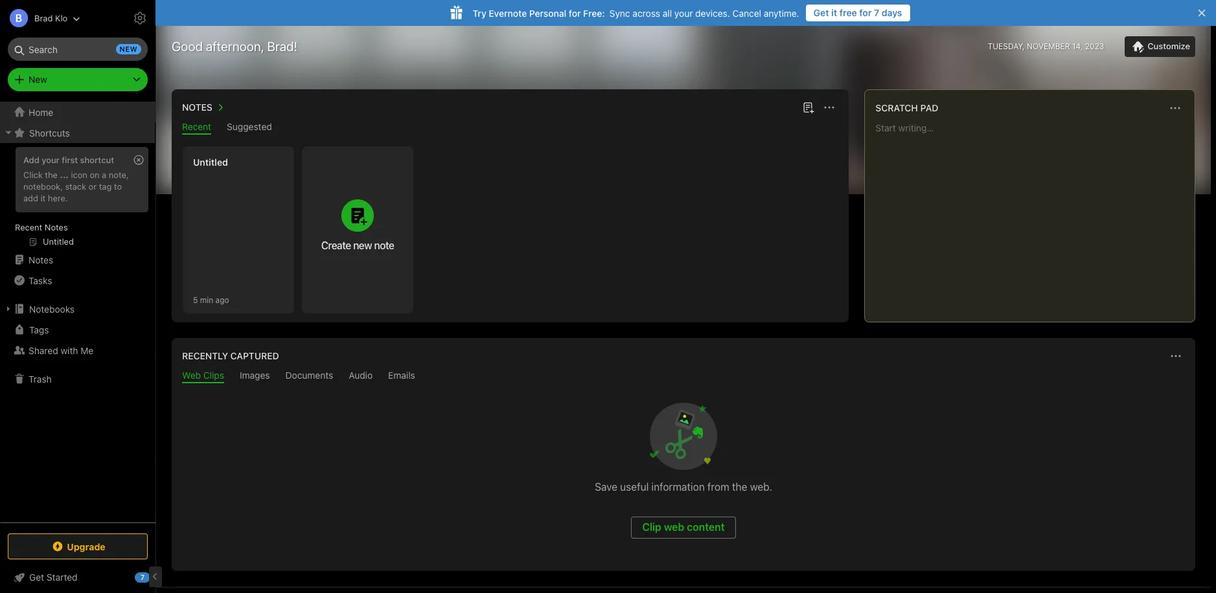 Task type: locate. For each thing, give the bounding box(es) containing it.
0 vertical spatial recent
[[182, 121, 211, 132]]

note
[[374, 240, 394, 251]]

1 vertical spatial notes
[[45, 222, 68, 233]]

evernote
[[489, 7, 527, 18]]

new left 'note'
[[353, 240, 372, 251]]

0 vertical spatial 7
[[874, 7, 879, 18]]

scratch pad button
[[873, 100, 939, 116]]

0 horizontal spatial for
[[569, 7, 581, 18]]

cancel
[[733, 7, 761, 18]]

scratch
[[876, 102, 918, 113]]

trash link
[[0, 369, 155, 389]]

recent tab panel
[[172, 135, 849, 323]]

1 horizontal spatial 7
[[874, 7, 879, 18]]

tree containing home
[[0, 102, 156, 522]]

good afternoon, brad!
[[172, 39, 298, 54]]

notes
[[182, 102, 212, 113], [45, 222, 68, 233], [29, 254, 53, 265]]

1 for from the left
[[859, 7, 872, 18]]

suggested tab
[[227, 121, 272, 135]]

Search text field
[[17, 38, 139, 61]]

images
[[240, 370, 270, 381]]

recent down 'notes' button
[[182, 121, 211, 132]]

brad
[[34, 13, 53, 23]]

upgrade button
[[8, 534, 148, 560]]

days
[[882, 7, 902, 18]]

shortcuts
[[29, 127, 70, 138]]

0 horizontal spatial 7
[[140, 573, 145, 582]]

audio
[[349, 370, 373, 381]]

click
[[23, 170, 43, 180]]

your right all
[[674, 7, 693, 18]]

shared with me
[[29, 345, 93, 356]]

click the ...
[[23, 170, 69, 180]]

0 horizontal spatial get
[[29, 572, 44, 583]]

expand notebooks image
[[3, 304, 14, 314]]

new button
[[8, 68, 148, 91]]

get left started at the left bottom
[[29, 572, 44, 583]]

2 vertical spatial notes
[[29, 254, 53, 265]]

get inside help and learning task checklist "field"
[[29, 572, 44, 583]]

customize
[[1148, 41, 1190, 51]]

save useful information from the web.
[[595, 481, 772, 493]]

7 left the days
[[874, 7, 879, 18]]

the left ...
[[45, 170, 58, 180]]

1 horizontal spatial for
[[859, 7, 872, 18]]

settings image
[[132, 10, 148, 26]]

recent tab
[[182, 121, 211, 135]]

emails tab
[[388, 370, 415, 384]]

more actions field for recently captured
[[1167, 347, 1185, 365]]

audio tab
[[349, 370, 373, 384]]

group containing add your first shortcut
[[0, 143, 155, 255]]

notes down here.
[[45, 222, 68, 233]]

get it free for 7 days
[[814, 7, 902, 18]]

1 horizontal spatial get
[[814, 7, 829, 18]]

tree
[[0, 102, 156, 522]]

0 horizontal spatial it
[[40, 193, 46, 203]]

recent
[[182, 121, 211, 132], [15, 222, 42, 233]]

your
[[674, 7, 693, 18], [42, 155, 59, 165]]

recent for recent
[[182, 121, 211, 132]]

group
[[0, 143, 155, 255]]

1 horizontal spatial it
[[831, 7, 837, 18]]

add
[[23, 193, 38, 203]]

on
[[90, 170, 100, 180]]

web clips
[[182, 370, 224, 381]]

across
[[633, 7, 660, 18]]

0 vertical spatial new
[[120, 45, 137, 53]]

0 vertical spatial your
[[674, 7, 693, 18]]

1 vertical spatial your
[[42, 155, 59, 165]]

get left 'free'
[[814, 7, 829, 18]]

web.
[[750, 481, 772, 493]]

5
[[193, 295, 198, 305]]

0 horizontal spatial the
[[45, 170, 58, 180]]

tab list for notes
[[174, 121, 846, 135]]

brad!
[[267, 39, 298, 54]]

for left free: at the top left of page
[[569, 7, 581, 18]]

1 tab list from the top
[[174, 121, 846, 135]]

for inside button
[[859, 7, 872, 18]]

recently captured button
[[179, 349, 279, 364]]

for right 'free'
[[859, 7, 872, 18]]

the
[[45, 170, 58, 180], [732, 481, 747, 493]]

notes up tasks
[[29, 254, 53, 265]]

it left 'free'
[[831, 7, 837, 18]]

tasks button
[[0, 270, 155, 291]]

1 vertical spatial new
[[353, 240, 372, 251]]

save
[[595, 481, 617, 493]]

emails
[[388, 370, 415, 381]]

get
[[814, 7, 829, 18], [29, 572, 44, 583]]

1 horizontal spatial new
[[353, 240, 372, 251]]

new inside search field
[[120, 45, 137, 53]]

1 vertical spatial it
[[40, 193, 46, 203]]

note,
[[109, 170, 129, 180]]

notebooks
[[29, 304, 75, 315]]

notes inside button
[[182, 102, 212, 113]]

web clips tab
[[182, 370, 224, 384]]

anytime.
[[764, 7, 799, 18]]

sync
[[610, 7, 630, 18]]

the right from
[[732, 481, 747, 493]]

0 vertical spatial get
[[814, 7, 829, 18]]

customize button
[[1125, 36, 1195, 57]]

the inside web clips tab panel
[[732, 481, 747, 493]]

notebook,
[[23, 181, 63, 192]]

clip web content
[[642, 522, 725, 533]]

more actions image
[[822, 100, 837, 115], [1168, 100, 1183, 116], [1168, 349, 1184, 364]]

tab list
[[174, 121, 846, 135], [174, 370, 1193, 384]]

a
[[102, 170, 106, 180]]

ago
[[215, 295, 229, 305]]

1 vertical spatial get
[[29, 572, 44, 583]]

0 vertical spatial it
[[831, 7, 837, 18]]

tab list containing web clips
[[174, 370, 1193, 384]]

for
[[859, 7, 872, 18], [569, 7, 581, 18]]

0 horizontal spatial your
[[42, 155, 59, 165]]

recent inside group
[[15, 222, 42, 233]]

it
[[831, 7, 837, 18], [40, 193, 46, 203]]

notes up recent tab
[[182, 102, 212, 113]]

klo
[[55, 13, 68, 23]]

it down notebook,
[[40, 193, 46, 203]]

suggested
[[227, 121, 272, 132]]

new
[[120, 45, 137, 53], [353, 240, 372, 251]]

recent down add
[[15, 222, 42, 233]]

1 vertical spatial the
[[732, 481, 747, 493]]

your up click the ...
[[42, 155, 59, 165]]

1 vertical spatial tab list
[[174, 370, 1193, 384]]

0 horizontal spatial recent
[[15, 222, 42, 233]]

tab list containing recent
[[174, 121, 846, 135]]

web clips tab panel
[[172, 384, 1195, 571]]

add your first shortcut
[[23, 155, 114, 165]]

new down settings image on the left
[[120, 45, 137, 53]]

recent inside tab list
[[182, 121, 211, 132]]

7 left click to collapse icon
[[140, 573, 145, 582]]

1 horizontal spatial recent
[[182, 121, 211, 132]]

1 vertical spatial 7
[[140, 573, 145, 582]]

try evernote personal for free: sync across all your devices. cancel anytime.
[[473, 7, 799, 18]]

from
[[708, 481, 729, 493]]

0 vertical spatial tab list
[[174, 121, 846, 135]]

new inside button
[[353, 240, 372, 251]]

More actions field
[[820, 98, 839, 117], [1166, 99, 1184, 117], [1167, 347, 1185, 365]]

add
[[23, 155, 39, 165]]

get started
[[29, 572, 77, 583]]

get inside the get it free for 7 days button
[[814, 7, 829, 18]]

it inside button
[[831, 7, 837, 18]]

recent notes
[[15, 222, 68, 233]]

Account field
[[0, 5, 80, 31]]

1 horizontal spatial the
[[732, 481, 747, 493]]

the inside group
[[45, 170, 58, 180]]

notebooks link
[[0, 299, 155, 319]]

content
[[687, 522, 725, 533]]

with
[[61, 345, 78, 356]]

2 tab list from the top
[[174, 370, 1193, 384]]

0 horizontal spatial new
[[120, 45, 137, 53]]

notes button
[[179, 100, 228, 115]]

create new note
[[321, 240, 394, 251]]

0 vertical spatial notes
[[182, 102, 212, 113]]

1 vertical spatial recent
[[15, 222, 42, 233]]

tasks
[[29, 275, 52, 286]]

Start writing… text field
[[876, 122, 1194, 312]]

to
[[114, 181, 122, 192]]

tags
[[29, 324, 49, 335]]

2 for from the left
[[569, 7, 581, 18]]

new search field
[[17, 38, 141, 61]]

0 vertical spatial the
[[45, 170, 58, 180]]

pad
[[920, 102, 939, 113]]



Task type: vqa. For each thing, say whether or not it's contained in the screenshot.
the leftmost It
yes



Task type: describe. For each thing, give the bounding box(es) containing it.
for for 7
[[859, 7, 872, 18]]

clips
[[203, 370, 224, 381]]

click to collapse image
[[151, 570, 160, 585]]

free:
[[583, 7, 605, 18]]

useful
[[620, 481, 649, 493]]

captured
[[230, 351, 279, 362]]

notes link
[[0, 249, 155, 270]]

afternoon,
[[206, 39, 264, 54]]

2023
[[1085, 41, 1104, 51]]

shortcut
[[80, 155, 114, 165]]

upgrade
[[67, 541, 105, 552]]

started
[[47, 572, 77, 583]]

here.
[[48, 193, 68, 203]]

web
[[182, 370, 201, 381]]

tab list for recently captured
[[174, 370, 1193, 384]]

notes inside group
[[45, 222, 68, 233]]

brad klo
[[34, 13, 68, 23]]

scratch pad
[[876, 102, 939, 113]]

tuesday,
[[988, 41, 1025, 51]]

personal
[[529, 7, 566, 18]]

all
[[663, 7, 672, 18]]

icon
[[71, 170, 87, 180]]

more actions image for recently captured
[[1168, 349, 1184, 364]]

5 min ago
[[193, 295, 229, 305]]

clip
[[642, 522, 661, 533]]

your inside group
[[42, 155, 59, 165]]

documents tab
[[285, 370, 333, 384]]

Help and Learning task checklist field
[[0, 568, 156, 588]]

images tab
[[240, 370, 270, 384]]

it inside 'icon on a note, notebook, stack or tag to add it here.'
[[40, 193, 46, 203]]

new
[[29, 74, 47, 85]]

clip web content button
[[631, 517, 736, 539]]

me
[[81, 345, 93, 356]]

7 inside help and learning task checklist "field"
[[140, 573, 145, 582]]

home
[[29, 107, 53, 118]]

web
[[664, 522, 684, 533]]

recently captured
[[182, 351, 279, 362]]

icon on a note, notebook, stack or tag to add it here.
[[23, 170, 129, 203]]

recent for recent notes
[[15, 222, 42, 233]]

untitled
[[193, 157, 228, 168]]

get for get it free for 7 days
[[814, 7, 829, 18]]

november
[[1027, 41, 1070, 51]]

...
[[60, 170, 69, 180]]

tag
[[99, 181, 112, 192]]

min
[[200, 295, 213, 305]]

for for free:
[[569, 7, 581, 18]]

create new note button
[[302, 146, 413, 314]]

more actions image for scratch pad
[[1168, 100, 1183, 116]]

more actions field for scratch pad
[[1166, 99, 1184, 117]]

free
[[840, 7, 857, 18]]

14,
[[1072, 41, 1083, 51]]

trash
[[29, 374, 52, 385]]

good
[[172, 39, 203, 54]]

documents
[[285, 370, 333, 381]]

information
[[652, 481, 705, 493]]

or
[[89, 181, 97, 192]]

stack
[[65, 181, 86, 192]]

tuesday, november 14, 2023
[[988, 41, 1104, 51]]

shared
[[29, 345, 58, 356]]

7 inside the get it free for 7 days button
[[874, 7, 879, 18]]

recently
[[182, 351, 228, 362]]

1 horizontal spatial your
[[674, 7, 693, 18]]

shortcuts button
[[0, 122, 155, 143]]

home link
[[0, 102, 156, 122]]

get for get started
[[29, 572, 44, 583]]

devices.
[[695, 7, 730, 18]]

tags button
[[0, 319, 155, 340]]

first
[[62, 155, 78, 165]]

get it free for 7 days button
[[806, 5, 910, 21]]

create
[[321, 240, 351, 251]]



